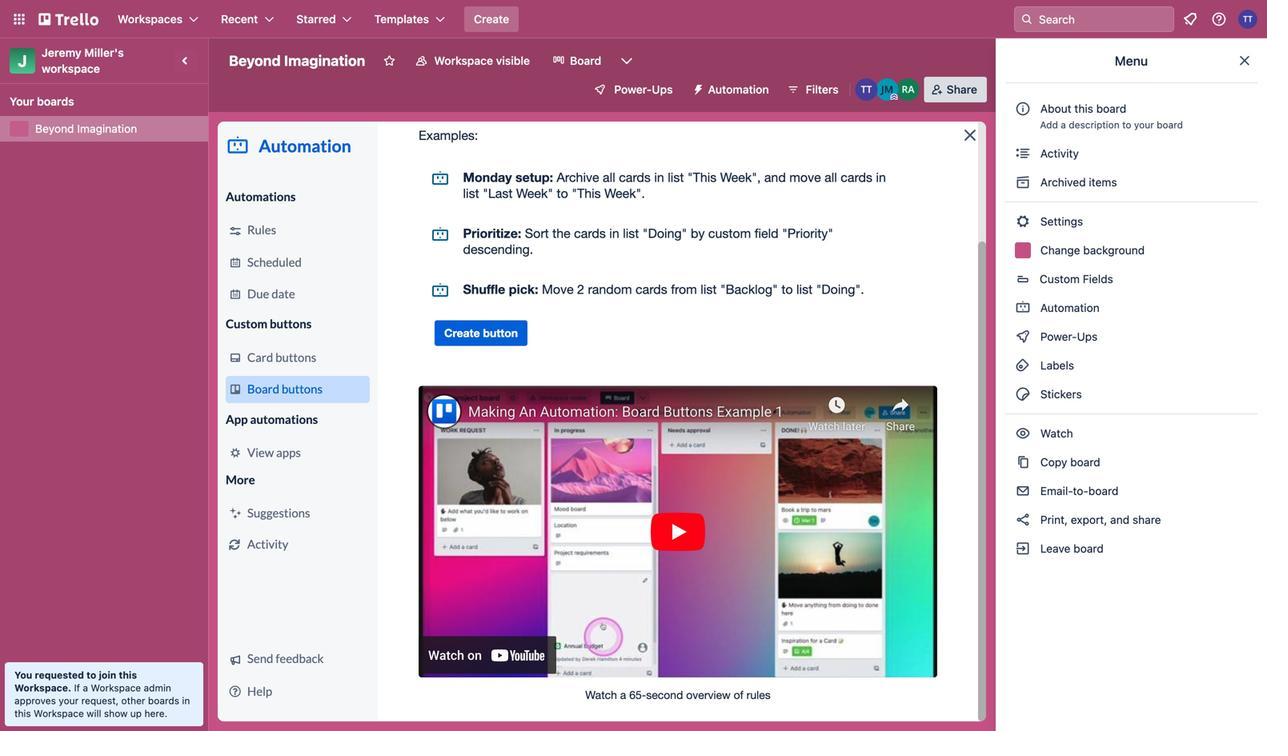 Task type: describe. For each thing, give the bounding box(es) containing it.
labels link
[[1006, 353, 1258, 379]]

jeremy miller (jeremymiller198) image
[[877, 78, 899, 101]]

board up print, export, and share
[[1089, 485, 1119, 498]]

ruby anderson (rubyanderson7) image
[[897, 78, 920, 101]]

background
[[1084, 244, 1145, 257]]

leave
[[1041, 543, 1071, 556]]

email-to-board link
[[1006, 479, 1258, 505]]

visible
[[496, 54, 530, 67]]

to inside you requested to join this workspace.
[[86, 670, 96, 682]]

1 horizontal spatial workspace
[[91, 683, 141, 694]]

sm image for automation
[[1015, 300, 1031, 316]]

beyond imagination link
[[35, 121, 199, 137]]

power-ups inside button
[[615, 83, 673, 96]]

sm image for activity
[[1015, 146, 1031, 162]]

join
[[99, 670, 116, 682]]

templates
[[375, 12, 429, 26]]

share button
[[925, 77, 987, 103]]

workspace visible
[[434, 54, 530, 67]]

share
[[1133, 514, 1162, 527]]

power- inside power-ups button
[[615, 83, 652, 96]]

imagination inside board name text box
[[284, 52, 366, 69]]

board up the to-
[[1071, 456, 1101, 469]]

show
[[104, 709, 128, 720]]

settings
[[1038, 215, 1084, 228]]

customize views image
[[619, 53, 635, 69]]

and
[[1111, 514, 1130, 527]]

boards inside if a workspace admin approves your request, other boards in this workspace will show up here.
[[148, 696, 179, 707]]

custom fields button
[[1006, 267, 1258, 292]]

a inside if a workspace admin approves your request, other boards in this workspace will show up here.
[[83, 683, 88, 694]]

your
[[10, 95, 34, 108]]

sm image for print, export, and share
[[1015, 513, 1031, 529]]

primary element
[[0, 0, 1268, 38]]

workspace
[[42, 62, 100, 75]]

copy board
[[1038, 456, 1101, 469]]

power-ups button
[[582, 77, 683, 103]]

will
[[87, 709, 101, 720]]

stickers
[[1038, 388, 1082, 401]]

2 vertical spatial workspace
[[34, 709, 84, 720]]

beyond inside board name text box
[[229, 52, 281, 69]]

starred button
[[287, 6, 362, 32]]

templates button
[[365, 6, 455, 32]]

0 horizontal spatial beyond
[[35, 122, 74, 135]]

sm image for settings
[[1015, 214, 1031, 230]]

j
[[18, 51, 27, 70]]

create button
[[465, 6, 519, 32]]

activity link
[[1006, 141, 1258, 167]]

stickers link
[[1006, 382, 1258, 408]]

open information menu image
[[1212, 11, 1228, 27]]

a inside about this board add a description to your board
[[1061, 119, 1067, 131]]

sm image for power-ups
[[1015, 329, 1031, 345]]

you requested to join this workspace.
[[14, 670, 137, 694]]

workspace navigation collapse icon image
[[175, 50, 197, 72]]

workspace inside button
[[434, 54, 493, 67]]

this inside you requested to join this workspace.
[[119, 670, 137, 682]]

ups inside power-ups button
[[652, 83, 673, 96]]

1 horizontal spatial power-ups
[[1038, 330, 1101, 344]]

workspace visible button
[[406, 48, 540, 74]]

board down the export,
[[1074, 543, 1104, 556]]

recent
[[221, 12, 258, 26]]

fields
[[1083, 273, 1114, 286]]

1 horizontal spatial terry turtle (terryturtle) image
[[1239, 10, 1258, 29]]

back to home image
[[38, 6, 99, 32]]

watch
[[1038, 427, 1077, 440]]

sm image for labels
[[1015, 358, 1031, 374]]

to-
[[1073, 485, 1089, 498]]

jeremy
[[42, 46, 82, 59]]

starred
[[297, 12, 336, 26]]

share
[[947, 83, 978, 96]]

add
[[1041, 119, 1059, 131]]

board up activity link on the right
[[1157, 119, 1184, 131]]

board
[[570, 54, 602, 67]]

print, export, and share
[[1038, 514, 1162, 527]]

recent button
[[211, 6, 284, 32]]

custom fields
[[1040, 273, 1114, 286]]

power-ups link
[[1006, 324, 1258, 350]]

leave board link
[[1006, 537, 1258, 562]]

copy board link
[[1006, 450, 1258, 476]]

if
[[74, 683, 80, 694]]

here.
[[145, 709, 168, 720]]

email-
[[1041, 485, 1073, 498]]

you
[[14, 670, 32, 682]]

0 horizontal spatial boards
[[37, 95, 74, 108]]



Task type: vqa. For each thing, say whether or not it's contained in the screenshot.
request,
yes



Task type: locate. For each thing, give the bounding box(es) containing it.
items
[[1089, 176, 1118, 189]]

power- up labels
[[1041, 330, 1078, 344]]

archived
[[1041, 176, 1086, 189]]

0 vertical spatial beyond
[[229, 52, 281, 69]]

1 sm image from the top
[[1015, 146, 1031, 162]]

0 vertical spatial imagination
[[284, 52, 366, 69]]

menu
[[1115, 53, 1149, 68]]

1 horizontal spatial ups
[[1078, 330, 1098, 344]]

0 horizontal spatial power-ups
[[615, 83, 673, 96]]

sm image inside automation button
[[686, 77, 708, 99]]

0 vertical spatial ups
[[652, 83, 673, 96]]

0 vertical spatial your
[[1135, 119, 1155, 131]]

sm image inside email-to-board link
[[1015, 484, 1031, 500]]

about this board add a description to your board
[[1041, 102, 1184, 131]]

power-ups down customize views icon
[[615, 83, 673, 96]]

0 vertical spatial power-ups
[[615, 83, 673, 96]]

sm image inside watch link
[[1015, 426, 1031, 442]]

workspace.
[[14, 683, 71, 694]]

export,
[[1071, 514, 1108, 527]]

change
[[1041, 244, 1081, 257]]

workspaces button
[[108, 6, 208, 32]]

workspace
[[434, 54, 493, 67], [91, 683, 141, 694], [34, 709, 84, 720]]

sm image left stickers
[[1015, 387, 1031, 403]]

this inside about this board add a description to your board
[[1075, 102, 1094, 115]]

your boards with 1 items element
[[10, 92, 191, 111]]

1 horizontal spatial a
[[1061, 119, 1067, 131]]

0 vertical spatial beyond imagination
[[229, 52, 366, 69]]

0 horizontal spatial to
[[86, 670, 96, 682]]

automation button
[[686, 77, 779, 103]]

0 vertical spatial workspace
[[434, 54, 493, 67]]

2 sm image from the top
[[1015, 358, 1031, 374]]

search image
[[1021, 13, 1034, 26]]

1 vertical spatial power-ups
[[1038, 330, 1101, 344]]

to up activity link on the right
[[1123, 119, 1132, 131]]

sm image inside labels link
[[1015, 358, 1031, 374]]

this down approves
[[14, 709, 31, 720]]

your boards
[[10, 95, 74, 108]]

board link
[[543, 48, 611, 74]]

up
[[130, 709, 142, 720]]

star or unstar board image
[[383, 54, 396, 67]]

sm image for archived items
[[1015, 175, 1031, 191]]

to
[[1123, 119, 1132, 131], [86, 670, 96, 682]]

sm image inside 'leave board' link
[[1015, 541, 1031, 557]]

power-ups up labels
[[1038, 330, 1101, 344]]

beyond imagination down your boards with 1 items element
[[35, 122, 137, 135]]

0 vertical spatial power-
[[615, 83, 652, 96]]

sm image for email-to-board
[[1015, 484, 1031, 500]]

this up description
[[1075, 102, 1094, 115]]

0 horizontal spatial this
[[14, 709, 31, 720]]

1 horizontal spatial to
[[1123, 119, 1132, 131]]

custom
[[1040, 273, 1080, 286]]

to inside about this board add a description to your board
[[1123, 119, 1132, 131]]

sm image inside settings link
[[1015, 214, 1031, 230]]

ups down automation link
[[1078, 330, 1098, 344]]

about
[[1041, 102, 1072, 115]]

Search field
[[1034, 7, 1174, 31]]

terry turtle (terryturtle) image left this member is an admin of this board. image at the right
[[856, 78, 878, 101]]

0 notifications image
[[1181, 10, 1200, 29]]

1 vertical spatial imagination
[[77, 122, 137, 135]]

sm image left copy
[[1015, 455, 1031, 471]]

1 horizontal spatial automation
[[1038, 302, 1100, 315]]

4 sm image from the top
[[1015, 426, 1031, 442]]

create
[[474, 12, 509, 26]]

automation inside button
[[708, 83, 769, 96]]

other
[[121, 696, 145, 707]]

beyond
[[229, 52, 281, 69], [35, 122, 74, 135]]

your inside about this board add a description to your board
[[1135, 119, 1155, 131]]

copy
[[1041, 456, 1068, 469]]

terry turtle (terryturtle) image
[[1239, 10, 1258, 29], [856, 78, 878, 101]]

sm image left watch
[[1015, 426, 1031, 442]]

change background
[[1038, 244, 1145, 257]]

workspace down join at the left bottom of page
[[91, 683, 141, 694]]

sm image for watch
[[1015, 426, 1031, 442]]

0 horizontal spatial terry turtle (terryturtle) image
[[856, 78, 878, 101]]

automation down the custom fields at the top right
[[1038, 302, 1100, 315]]

miller's
[[84, 46, 124, 59]]

automation link
[[1006, 296, 1258, 321]]

7 sm image from the top
[[1015, 513, 1031, 529]]

sm image
[[686, 77, 708, 99], [1015, 175, 1031, 191], [1015, 214, 1031, 230], [1015, 300, 1031, 316], [1015, 329, 1031, 345]]

sm image left activity
[[1015, 146, 1031, 162]]

1 vertical spatial boards
[[148, 696, 179, 707]]

1 vertical spatial power-
[[1041, 330, 1078, 344]]

beyond down recent popup button
[[229, 52, 281, 69]]

1 vertical spatial terry turtle (terryturtle) image
[[856, 78, 878, 101]]

request,
[[81, 696, 119, 707]]

1 vertical spatial automation
[[1038, 302, 1100, 315]]

0 vertical spatial a
[[1061, 119, 1067, 131]]

0 vertical spatial this
[[1075, 102, 1094, 115]]

imagination down the starred popup button on the top left
[[284, 52, 366, 69]]

workspaces
[[118, 12, 183, 26]]

leave board
[[1038, 543, 1104, 556]]

0 horizontal spatial ups
[[652, 83, 673, 96]]

1 vertical spatial to
[[86, 670, 96, 682]]

filters button
[[782, 77, 844, 103]]

this
[[1075, 102, 1094, 115], [119, 670, 137, 682], [14, 709, 31, 720]]

sm image for copy board
[[1015, 455, 1031, 471]]

requested
[[35, 670, 84, 682]]

sm image left print,
[[1015, 513, 1031, 529]]

sm image inside power-ups link
[[1015, 329, 1031, 345]]

0 horizontal spatial beyond imagination
[[35, 122, 137, 135]]

imagination
[[284, 52, 366, 69], [77, 122, 137, 135]]

1 vertical spatial workspace
[[91, 683, 141, 694]]

sm image inside archived items "link"
[[1015, 175, 1031, 191]]

your inside if a workspace admin approves your request, other boards in this workspace will show up here.
[[59, 696, 79, 707]]

description
[[1069, 119, 1120, 131]]

1 vertical spatial this
[[119, 670, 137, 682]]

a right the if
[[83, 683, 88, 694]]

if a workspace admin approves your request, other boards in this workspace will show up here.
[[14, 683, 190, 720]]

beyond down your boards
[[35, 122, 74, 135]]

activity
[[1038, 147, 1079, 160]]

labels
[[1038, 359, 1075, 372]]

0 horizontal spatial imagination
[[77, 122, 137, 135]]

0 vertical spatial automation
[[708, 83, 769, 96]]

change background link
[[1006, 238, 1258, 263]]

this right join at the left bottom of page
[[119, 670, 137, 682]]

sm image inside copy board link
[[1015, 455, 1031, 471]]

1 horizontal spatial your
[[1135, 119, 1155, 131]]

1 horizontal spatial beyond
[[229, 52, 281, 69]]

automation left "filters" button
[[708, 83, 769, 96]]

your
[[1135, 119, 1155, 131], [59, 696, 79, 707]]

filters
[[806, 83, 839, 96]]

print,
[[1041, 514, 1068, 527]]

1 horizontal spatial this
[[119, 670, 137, 682]]

beyond imagination inside board name text box
[[229, 52, 366, 69]]

board
[[1097, 102, 1127, 115], [1157, 119, 1184, 131], [1071, 456, 1101, 469], [1089, 485, 1119, 498], [1074, 543, 1104, 556]]

terry turtle (terryturtle) image right open information menu icon
[[1239, 10, 1258, 29]]

your up activity link on the right
[[1135, 119, 1155, 131]]

sm image
[[1015, 146, 1031, 162], [1015, 358, 1031, 374], [1015, 387, 1031, 403], [1015, 426, 1031, 442], [1015, 455, 1031, 471], [1015, 484, 1031, 500], [1015, 513, 1031, 529], [1015, 541, 1031, 557]]

0 horizontal spatial workspace
[[34, 709, 84, 720]]

1 vertical spatial beyond imagination
[[35, 122, 137, 135]]

beyond imagination
[[229, 52, 366, 69], [35, 122, 137, 135]]

1 vertical spatial your
[[59, 696, 79, 707]]

1 vertical spatial beyond
[[35, 122, 74, 135]]

1 horizontal spatial power-
[[1041, 330, 1078, 344]]

0 vertical spatial boards
[[37, 95, 74, 108]]

archived items link
[[1006, 170, 1258, 195]]

sm image left email-
[[1015, 484, 1031, 500]]

8 sm image from the top
[[1015, 541, 1031, 557]]

in
[[182, 696, 190, 707]]

power- down customize views icon
[[615, 83, 652, 96]]

automation
[[708, 83, 769, 96], [1038, 302, 1100, 315]]

1 horizontal spatial boards
[[148, 696, 179, 707]]

boards
[[37, 95, 74, 108], [148, 696, 179, 707]]

3 sm image from the top
[[1015, 387, 1031, 403]]

0 horizontal spatial automation
[[708, 83, 769, 96]]

board up description
[[1097, 102, 1127, 115]]

2 horizontal spatial workspace
[[434, 54, 493, 67]]

2 vertical spatial this
[[14, 709, 31, 720]]

6 sm image from the top
[[1015, 484, 1031, 500]]

sm image inside automation link
[[1015, 300, 1031, 316]]

workspace down approves
[[34, 709, 84, 720]]

a right add at the right of the page
[[1061, 119, 1067, 131]]

jeremy miller's workspace
[[42, 46, 127, 75]]

ups inside power-ups link
[[1078, 330, 1098, 344]]

this inside if a workspace admin approves your request, other boards in this workspace will show up here.
[[14, 709, 31, 720]]

0 horizontal spatial your
[[59, 696, 79, 707]]

1 vertical spatial a
[[83, 683, 88, 694]]

1 horizontal spatial imagination
[[284, 52, 366, 69]]

email-to-board
[[1038, 485, 1119, 498]]

sm image inside activity link
[[1015, 146, 1031, 162]]

imagination inside beyond imagination link
[[77, 122, 137, 135]]

print, export, and share link
[[1006, 508, 1258, 533]]

1 horizontal spatial beyond imagination
[[229, 52, 366, 69]]

boards right your
[[37, 95, 74, 108]]

0 horizontal spatial power-
[[615, 83, 652, 96]]

admin
[[144, 683, 171, 694]]

archived items
[[1038, 176, 1118, 189]]

your down the if
[[59, 696, 79, 707]]

power-
[[615, 83, 652, 96], [1041, 330, 1078, 344]]

boards down "admin"
[[148, 696, 179, 707]]

ups left automation button on the top right of the page
[[652, 83, 673, 96]]

sm image inside print, export, and share link
[[1015, 513, 1031, 529]]

sm image for leave board
[[1015, 541, 1031, 557]]

ups
[[652, 83, 673, 96], [1078, 330, 1098, 344]]

0 vertical spatial to
[[1123, 119, 1132, 131]]

sm image left labels
[[1015, 358, 1031, 374]]

workspace left visible
[[434, 54, 493, 67]]

watch link
[[1006, 421, 1258, 447]]

0 horizontal spatial a
[[83, 683, 88, 694]]

a
[[1061, 119, 1067, 131], [83, 683, 88, 694]]

imagination down your boards with 1 items element
[[77, 122, 137, 135]]

this member is an admin of this board. image
[[891, 94, 898, 101]]

Board name text field
[[221, 48, 374, 74]]

settings link
[[1006, 209, 1258, 235]]

2 horizontal spatial this
[[1075, 102, 1094, 115]]

approves
[[14, 696, 56, 707]]

5 sm image from the top
[[1015, 455, 1031, 471]]

sm image left leave
[[1015, 541, 1031, 557]]

beyond imagination down starred at top left
[[229, 52, 366, 69]]

sm image inside stickers link
[[1015, 387, 1031, 403]]

to left join at the left bottom of page
[[86, 670, 96, 682]]

0 vertical spatial terry turtle (terryturtle) image
[[1239, 10, 1258, 29]]

1 vertical spatial ups
[[1078, 330, 1098, 344]]

sm image for stickers
[[1015, 387, 1031, 403]]

power- inside power-ups link
[[1041, 330, 1078, 344]]



